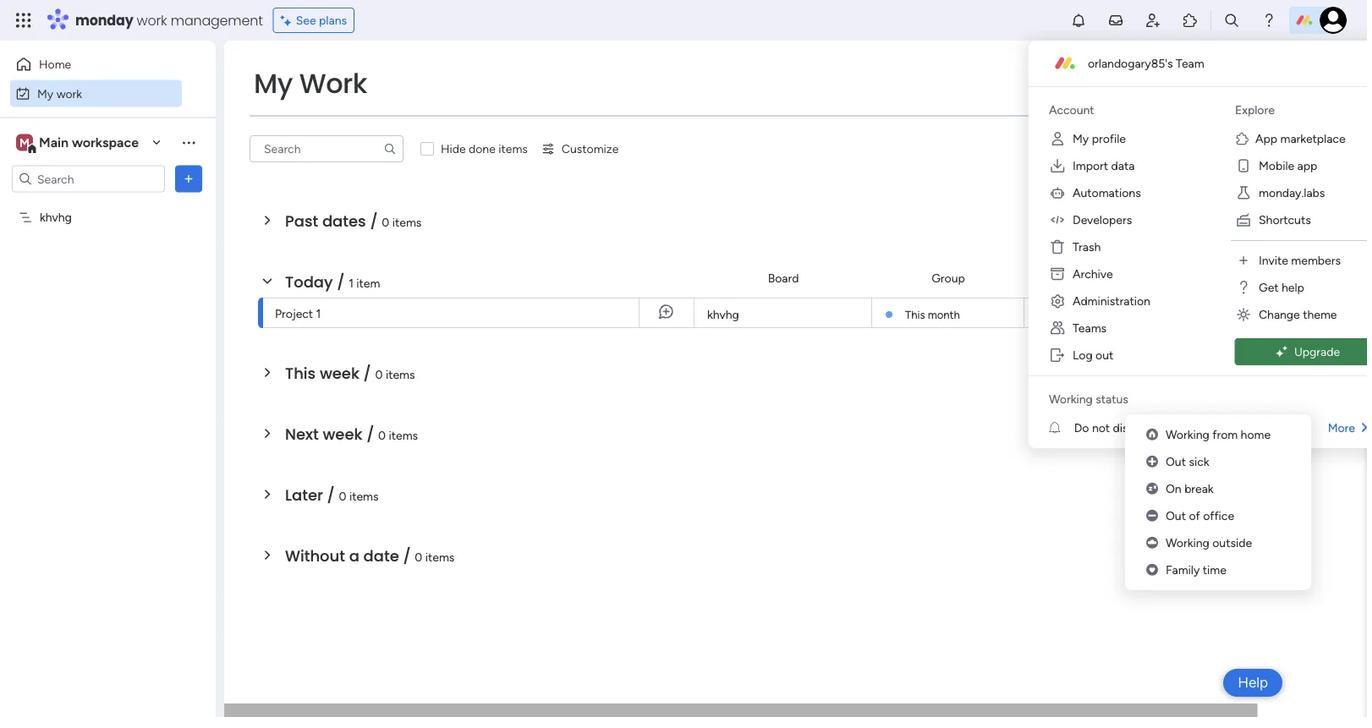 Task type: locate. For each thing, give the bounding box(es) containing it.
archive
[[1073, 267, 1114, 281]]

automations image
[[1050, 185, 1066, 201]]

out left sick
[[1166, 455, 1187, 469]]

off
[[1241, 421, 1259, 435]]

invite members
[[1259, 253, 1341, 268]]

1 horizontal spatial on
[[1188, 421, 1204, 435]]

mobile app
[[1259, 159, 1318, 173]]

0 vertical spatial week
[[320, 363, 360, 384]]

0 horizontal spatial 1
[[316, 306, 321, 321]]

app
[[1298, 159, 1318, 173]]

out
[[1166, 455, 1187, 469], [1166, 509, 1187, 523]]

v2 overdue deadline image
[[1132, 305, 1146, 321]]

items
[[499, 142, 528, 156], [393, 215, 422, 229], [386, 367, 415, 382], [389, 428, 418, 443], [350, 489, 379, 504], [426, 550, 455, 565]]

later
[[285, 485, 323, 506]]

1 vertical spatial out
[[1166, 509, 1187, 523]]

management
[[171, 11, 263, 30]]

1 out from the top
[[1166, 455, 1187, 469]]

working status
[[1050, 392, 1129, 406]]

0 inside without a date / 0 items
[[415, 550, 423, 565]]

1 vertical spatial this
[[285, 363, 316, 384]]

0 horizontal spatial on
[[1166, 482, 1182, 496]]

1 vertical spatial khvhg
[[708, 308, 740, 322]]

0 horizontal spatial my
[[37, 86, 54, 101]]

this down project 1
[[285, 363, 316, 384]]

work inside button
[[56, 86, 82, 101]]

0 for this week /
[[375, 367, 383, 382]]

work right monday
[[137, 11, 167, 30]]

on
[[1188, 421, 1204, 435], [1166, 482, 1182, 496]]

work
[[299, 65, 367, 102]]

khvhg
[[40, 210, 72, 225], [708, 308, 740, 322]]

app marketplace
[[1256, 132, 1346, 146]]

0 right date
[[415, 550, 423, 565]]

week right next
[[323, 424, 363, 445]]

working up out sick
[[1166, 428, 1210, 442]]

1 left item
[[349, 276, 354, 290]]

log out image
[[1050, 347, 1066, 364]]

dates
[[322, 210, 366, 232]]

0 vertical spatial khvhg
[[40, 210, 72, 225]]

items inside past dates / 0 items
[[393, 215, 422, 229]]

developers image
[[1050, 212, 1066, 229]]

0 inside past dates / 0 items
[[382, 215, 390, 229]]

0 vertical spatial 1
[[349, 276, 354, 290]]

mobile app image
[[1236, 157, 1253, 174]]

a
[[349, 545, 360, 567]]

more link
[[1315, 415, 1368, 442]]

0 horizontal spatial khvhg
[[40, 210, 72, 225]]

0 right later
[[339, 489, 347, 504]]

1
[[349, 276, 354, 290], [316, 306, 321, 321]]

orlandogary85's team
[[1088, 56, 1205, 71]]

on right "working status on break" image
[[1166, 482, 1182, 496]]

09:00
[[1194, 305, 1224, 319]]

developers
[[1073, 213, 1133, 227]]

from
[[1213, 428, 1238, 442]]

option
[[0, 202, 216, 206]]

my for my work
[[254, 65, 293, 102]]

home
[[1241, 428, 1271, 442]]

out left of
[[1166, 509, 1187, 523]]

plans
[[319, 13, 347, 28]]

this month
[[906, 308, 960, 322]]

/
[[370, 210, 378, 232], [337, 271, 345, 293], [364, 363, 371, 384], [367, 424, 374, 445], [327, 485, 335, 506], [403, 545, 411, 567]]

break
[[1185, 482, 1214, 496]]

marketplace
[[1281, 132, 1346, 146]]

outside
[[1213, 536, 1253, 551]]

1 horizontal spatial 1
[[349, 276, 354, 290]]

0 horizontal spatial work
[[56, 86, 82, 101]]

0 right dates
[[382, 215, 390, 229]]

administration image
[[1050, 293, 1066, 310]]

office
[[1204, 509, 1235, 523]]

my for my work
[[37, 86, 54, 101]]

my profile
[[1073, 132, 1126, 146]]

group
[[932, 271, 966, 286]]

trash link
[[1036, 234, 1209, 261]]

import data image
[[1050, 157, 1066, 174]]

out of office
[[1166, 509, 1235, 523]]

0 up next week / 0 items
[[375, 367, 383, 382]]

my inside button
[[37, 86, 54, 101]]

not
[[1093, 421, 1111, 435]]

week up next week / 0 items
[[320, 363, 360, 384]]

0 down this week / 0 items
[[378, 428, 386, 443]]

/ up next week / 0 items
[[364, 363, 371, 384]]

do not disturb
[[1075, 421, 1151, 435]]

invite members image
[[1145, 12, 1162, 29]]

this week / 0 items
[[285, 363, 415, 384]]

week for this
[[320, 363, 360, 384]]

0 inside next week / 0 items
[[378, 428, 386, 443]]

0 vertical spatial on
[[1188, 421, 1204, 435]]

working for working from home
[[1166, 428, 1210, 442]]

get help
[[1259, 281, 1305, 295]]

working status sick image
[[1147, 455, 1159, 469]]

working down help
[[1269, 307, 1313, 321]]

help
[[1238, 675, 1269, 692]]

more
[[1329, 421, 1356, 435]]

working up family
[[1166, 536, 1210, 551]]

0 horizontal spatial this
[[285, 363, 316, 384]]

working for working on it
[[1269, 307, 1313, 321]]

my work button
[[10, 80, 182, 107]]

item
[[357, 276, 380, 290]]

monday
[[75, 11, 133, 30]]

work for my
[[56, 86, 82, 101]]

hide done items
[[441, 142, 528, 156]]

0 for next week /
[[378, 428, 386, 443]]

items up next week / 0 items
[[386, 367, 415, 382]]

get
[[1259, 281, 1279, 295]]

administration
[[1073, 294, 1151, 309]]

see
[[296, 13, 316, 28]]

items inside next week / 0 items
[[389, 428, 418, 443]]

khvhg inside list box
[[40, 210, 72, 225]]

mobile
[[1259, 159, 1295, 173]]

my right my profile image
[[1073, 132, 1089, 146]]

my down home
[[37, 86, 54, 101]]

working on it
[[1269, 307, 1339, 321]]

items down this week / 0 items
[[389, 428, 418, 443]]

my work
[[37, 86, 82, 101]]

1 vertical spatial 1
[[316, 306, 321, 321]]

teams
[[1073, 321, 1107, 336]]

customize
[[562, 142, 619, 156]]

khvhg list box
[[0, 200, 216, 460]]

time
[[1203, 563, 1227, 578]]

out
[[1096, 348, 1114, 363]]

change theme
[[1259, 308, 1338, 322]]

1 horizontal spatial this
[[906, 308, 926, 322]]

Filter dashboard by text search field
[[250, 135, 404, 163]]

family
[[1166, 563, 1200, 578]]

date
[[364, 545, 399, 567]]

items right date
[[426, 550, 455, 565]]

0 vertical spatial this
[[906, 308, 926, 322]]

teams link
[[1036, 315, 1209, 342]]

1 vertical spatial on
[[1166, 482, 1182, 496]]

status
[[1096, 392, 1129, 406]]

0 inside this week / 0 items
[[375, 367, 383, 382]]

data
[[1112, 159, 1135, 173]]

0 vertical spatial work
[[137, 11, 167, 30]]

work down home
[[56, 86, 82, 101]]

work for monday
[[137, 11, 167, 30]]

working status ooo image
[[1147, 509, 1159, 523]]

None search field
[[250, 135, 404, 163]]

0 inside the later / 0 items
[[339, 489, 347, 504]]

month
[[928, 308, 960, 322]]

team
[[1177, 56, 1205, 71]]

my
[[254, 65, 293, 102], [37, 86, 54, 101], [1073, 132, 1089, 146]]

this
[[906, 308, 926, 322], [285, 363, 316, 384]]

0
[[382, 215, 390, 229], [375, 367, 383, 382], [378, 428, 386, 443], [339, 489, 347, 504], [415, 550, 423, 565]]

my for my profile
[[1073, 132, 1089, 146]]

working for working status
[[1050, 392, 1093, 406]]

search everything image
[[1224, 12, 1241, 29]]

working status on break image
[[1147, 482, 1159, 496]]

upgrade
[[1295, 345, 1341, 359]]

workspace selection element
[[16, 132, 141, 154]]

0 vertical spatial out
[[1166, 455, 1187, 469]]

week for next
[[323, 424, 363, 445]]

out for out sick
[[1166, 455, 1187, 469]]

list arrow image
[[1363, 422, 1368, 434]]

items right dates
[[393, 215, 422, 229]]

on left the from
[[1188, 421, 1204, 435]]

2 out from the top
[[1166, 509, 1187, 523]]

1 inside 'today / 1 item'
[[349, 276, 354, 290]]

2 horizontal spatial my
[[1073, 132, 1089, 146]]

theme
[[1304, 308, 1338, 322]]

week
[[320, 363, 360, 384], [323, 424, 363, 445]]

without a date / 0 items
[[285, 545, 455, 567]]

items right later
[[350, 489, 379, 504]]

on for on
[[1188, 421, 1204, 435]]

archive image
[[1050, 266, 1066, 283]]

working up 'v2 surfce notifications' image
[[1050, 392, 1093, 406]]

1 horizontal spatial work
[[137, 11, 167, 30]]

workspace options image
[[180, 134, 197, 151]]

shortcuts image
[[1236, 212, 1253, 229]]

1 vertical spatial work
[[56, 86, 82, 101]]

1 right project
[[316, 306, 321, 321]]

working from home
[[1166, 428, 1271, 442]]

see plans button
[[273, 8, 355, 33]]

my left the work on the top left of page
[[254, 65, 293, 102]]

15,
[[1178, 305, 1191, 319]]

1 horizontal spatial my
[[254, 65, 293, 102]]

working status outside image
[[1147, 536, 1159, 551]]

this left month
[[906, 308, 926, 322]]

see plans
[[296, 13, 347, 28]]

select product image
[[15, 12, 32, 29]]

/ right later
[[327, 485, 335, 506]]

1 horizontal spatial khvhg
[[708, 308, 740, 322]]

options image
[[180, 171, 197, 187]]

1 vertical spatial week
[[323, 424, 363, 445]]



Task type: vqa. For each thing, say whether or not it's contained in the screenshot.
New Project
no



Task type: describe. For each thing, give the bounding box(es) containing it.
orlandogary85's
[[1088, 56, 1174, 71]]

members
[[1292, 253, 1341, 268]]

items inside without a date / 0 items
[[426, 550, 455, 565]]

items inside the later / 0 items
[[350, 489, 379, 504]]

trash
[[1073, 240, 1101, 254]]

/ down this week / 0 items
[[367, 424, 374, 445]]

am
[[1227, 305, 1243, 319]]

monday work management
[[75, 11, 263, 30]]

monday.labs
[[1259, 186, 1326, 200]]

working status wfh image
[[1147, 428, 1159, 442]]

change theme image
[[1236, 306, 1253, 323]]

working for working outside
[[1166, 536, 1210, 551]]

next
[[285, 424, 319, 445]]

khvhg link
[[705, 299, 862, 329]]

change
[[1259, 308, 1301, 322]]

Search in workspace field
[[36, 169, 141, 189]]

import data
[[1073, 159, 1135, 173]]

import data link
[[1036, 152, 1209, 179]]

teams image
[[1050, 320, 1066, 337]]

main workspace
[[39, 135, 139, 151]]

working status family image
[[1147, 563, 1159, 578]]

without
[[285, 545, 345, 567]]

search image
[[383, 142, 397, 156]]

nov 15, 09:00 am
[[1154, 305, 1243, 319]]

/ left item
[[337, 271, 345, 293]]

get help image
[[1236, 279, 1253, 296]]

workspace image
[[16, 133, 33, 152]]

project
[[275, 306, 313, 321]]

monday.labs image
[[1236, 185, 1253, 201]]

status
[[1287, 271, 1321, 286]]

help
[[1282, 281, 1305, 295]]

my profile link
[[1036, 125, 1209, 152]]

out sick
[[1166, 455, 1210, 469]]

today / 1 item
[[285, 271, 380, 293]]

help button
[[1224, 669, 1283, 697]]

account
[[1050, 102, 1095, 117]]

on for on break
[[1166, 482, 1182, 496]]

v2 surfce notifications image
[[1050, 419, 1075, 437]]

my work
[[254, 65, 367, 102]]

trash image
[[1050, 239, 1066, 256]]

/ right dates
[[370, 210, 378, 232]]

upgrade stars new image
[[1276, 346, 1288, 358]]

log out
[[1073, 348, 1114, 363]]

inbox image
[[1108, 12, 1125, 29]]

items right done
[[499, 142, 528, 156]]

past
[[285, 210, 318, 232]]

log
[[1073, 348, 1093, 363]]

family time
[[1166, 563, 1227, 578]]

board
[[768, 271, 799, 286]]

out for out of office
[[1166, 509, 1187, 523]]

0 for past dates /
[[382, 215, 390, 229]]

later / 0 items
[[285, 485, 379, 506]]

nov
[[1154, 305, 1175, 319]]

/ right date
[[403, 545, 411, 567]]

this for week
[[285, 363, 316, 384]]

profile
[[1092, 132, 1126, 146]]

invite members image
[[1236, 252, 1253, 269]]

today
[[285, 271, 333, 293]]

people
[[1058, 271, 1094, 286]]

items inside this week / 0 items
[[386, 367, 415, 382]]

archive link
[[1036, 261, 1209, 288]]

my profile image
[[1050, 130, 1066, 147]]

it
[[1332, 307, 1339, 321]]

upgrade button
[[1235, 339, 1368, 366]]

notifications image
[[1071, 12, 1088, 29]]

main
[[39, 135, 69, 151]]

hide
[[441, 142, 466, 156]]

help image
[[1261, 12, 1278, 29]]

customize button
[[535, 135, 626, 163]]

app
[[1256, 132, 1278, 146]]

next week / 0 items
[[285, 424, 418, 445]]

import
[[1073, 159, 1109, 173]]

this for month
[[906, 308, 926, 322]]

on
[[1315, 307, 1329, 321]]

gary orlando image
[[1320, 7, 1347, 34]]

apps image
[[1182, 12, 1199, 29]]

on break
[[1166, 482, 1214, 496]]

project 1
[[275, 306, 321, 321]]

home
[[39, 57, 71, 72]]

working outside
[[1166, 536, 1253, 551]]

explore
[[1236, 102, 1275, 117]]

past dates / 0 items
[[285, 210, 422, 232]]

do
[[1075, 421, 1090, 435]]

administration link
[[1036, 288, 1209, 315]]

m
[[20, 135, 30, 150]]

sick
[[1190, 455, 1210, 469]]

of
[[1190, 509, 1201, 523]]

disturb
[[1113, 421, 1151, 435]]

done
[[469, 142, 496, 156]]



